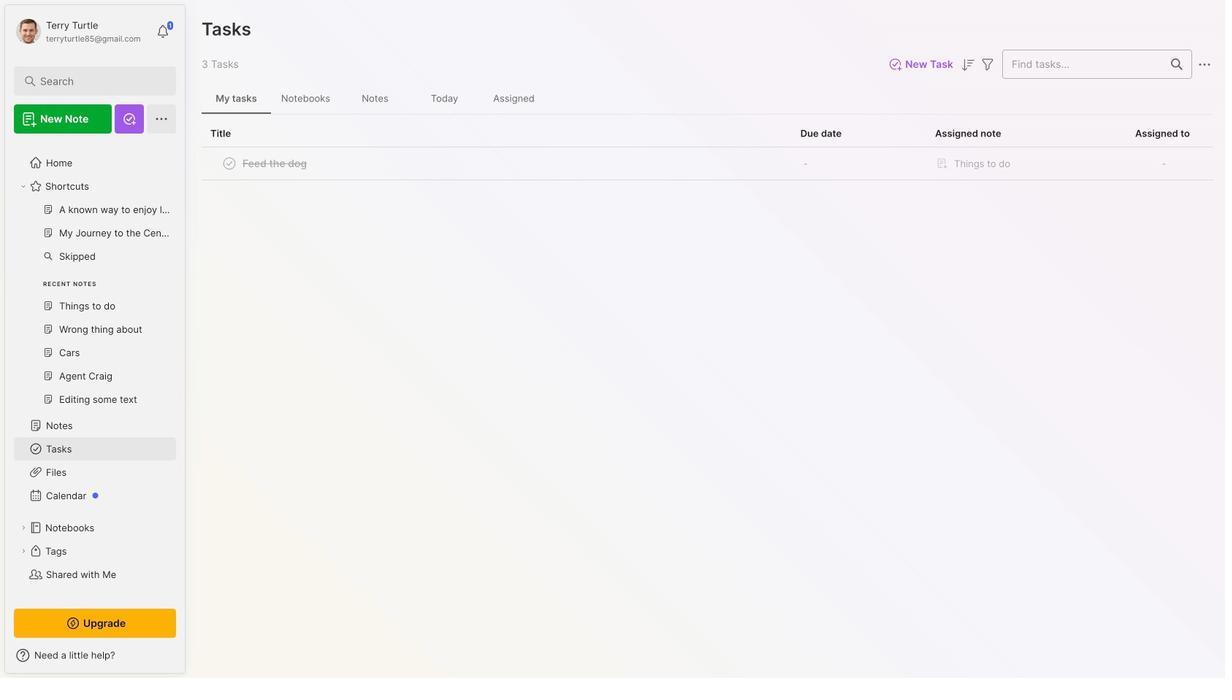 Task type: locate. For each thing, give the bounding box(es) containing it.
tree inside main element
[[5, 143, 185, 619]]

Sort tasks by… field
[[960, 56, 977, 74]]

Search text field
[[40, 75, 157, 88]]

group
[[14, 198, 176, 420]]

tree
[[5, 143, 185, 619]]

More actions and view options field
[[1193, 55, 1214, 73]]

None search field
[[40, 72, 157, 90]]

filter tasks image
[[979, 56, 997, 73]]

expand notebooks image
[[19, 524, 28, 533]]

Find tasks… text field
[[1003, 52, 1163, 76]]

feed the dog 0 cell
[[243, 156, 307, 171]]

WHAT'S NEW field
[[5, 645, 185, 668]]

none search field inside main element
[[40, 72, 157, 90]]

more actions and view options image
[[1196, 56, 1214, 73]]

row
[[202, 148, 1214, 181], [210, 153, 783, 174]]



Task type: vqa. For each thing, say whether or not it's contained in the screenshot.
the Add tag IMAGE on the bottom left of page
no



Task type: describe. For each thing, give the bounding box(es) containing it.
group inside tree
[[14, 198, 176, 420]]

main element
[[0, 0, 190, 679]]

Account field
[[14, 17, 141, 46]]

click to collapse image
[[185, 652, 195, 669]]

Filter tasks field
[[979, 55, 997, 73]]

expand tags image
[[19, 547, 28, 556]]



